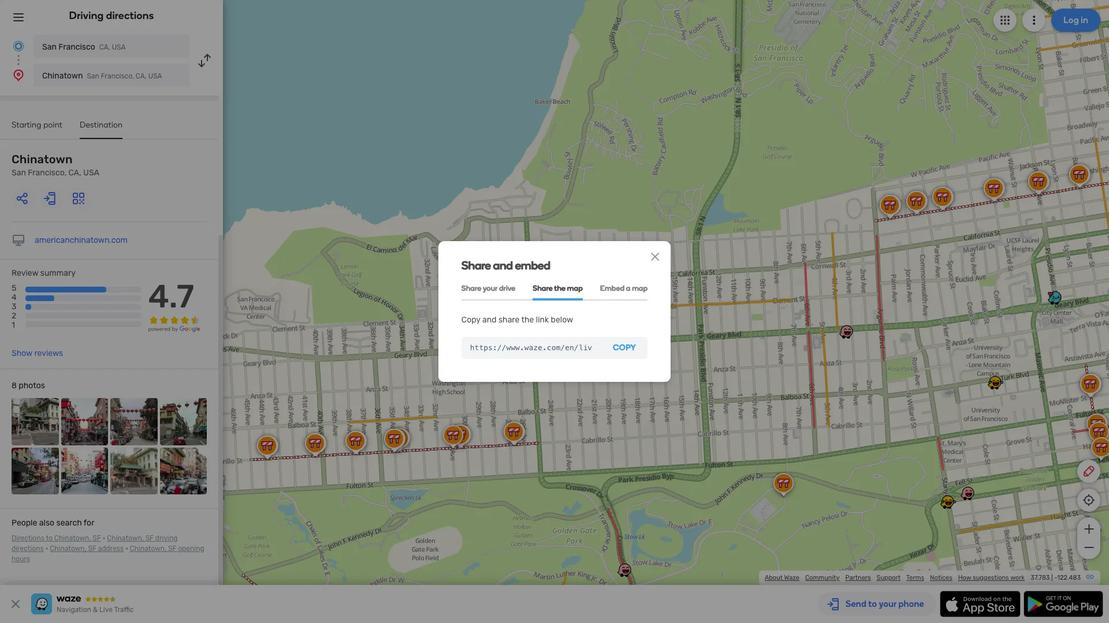 Task type: vqa. For each thing, say whether or not it's contained in the screenshot.
"Stadium," inside tiger stadium, baton rouge, la, united states
no



Task type: describe. For each thing, give the bounding box(es) containing it.
driving
[[155, 535, 178, 543]]

chinatown, sf opening hours
[[12, 545, 204, 564]]

navigation & live traffic
[[57, 607, 134, 615]]

5 4 3 2 1
[[12, 284, 17, 331]]

summary
[[40, 269, 76, 278]]

opening
[[178, 545, 204, 554]]

0 horizontal spatial san
[[12, 168, 26, 178]]

1 horizontal spatial francisco,
[[101, 72, 134, 80]]

&
[[93, 607, 98, 615]]

0 vertical spatial the
[[554, 284, 566, 293]]

share your drive
[[461, 284, 516, 293]]

how suggestions work link
[[958, 575, 1025, 582]]

americanchinatown.com
[[35, 236, 128, 246]]

1 horizontal spatial directions
[[106, 9, 154, 22]]

zoom out image
[[1082, 541, 1096, 555]]

destination button
[[80, 120, 123, 139]]

0 horizontal spatial the
[[521, 315, 534, 325]]

image 8 of chinatown, sf image
[[160, 448, 207, 495]]

chinatown, sf address link
[[50, 545, 124, 554]]

partners
[[846, 575, 871, 582]]

address
[[98, 545, 124, 554]]

sf for driving
[[145, 535, 154, 543]]

122.483
[[1057, 575, 1081, 582]]

traffic
[[114, 607, 134, 615]]

4.7
[[148, 278, 194, 316]]

for
[[84, 519, 94, 529]]

partners link
[[846, 575, 871, 582]]

-
[[1055, 575, 1057, 582]]

image 3 of chinatown, sf image
[[110, 399, 157, 446]]

about waze community partners support terms notices how suggestions work
[[765, 575, 1025, 582]]

pencil image
[[1082, 465, 1096, 479]]

copy button
[[601, 338, 648, 360]]

zoom in image
[[1082, 523, 1096, 537]]

share for share and embed
[[461, 259, 491, 272]]

1 vertical spatial francisco,
[[28, 168, 67, 178]]

and for copy
[[482, 315, 497, 325]]

below
[[551, 315, 573, 325]]

embed
[[600, 284, 625, 293]]

share
[[499, 315, 520, 325]]

37.783
[[1031, 575, 1050, 582]]

0 horizontal spatial usa
[[83, 168, 99, 178]]

share for share the map
[[533, 284, 553, 293]]

support link
[[877, 575, 901, 582]]

directions to chinatown, sf
[[12, 535, 101, 543]]

usa inside san francisco ca, usa
[[112, 43, 126, 51]]

to
[[46, 535, 53, 543]]

about
[[765, 575, 783, 582]]

2
[[12, 312, 16, 321]]

notices
[[930, 575, 953, 582]]

terms
[[906, 575, 924, 582]]

1
[[12, 321, 15, 331]]

copy for copy and share the link below
[[461, 315, 480, 325]]

share the map link
[[533, 277, 583, 301]]

image 1 of chinatown, sf image
[[12, 399, 59, 446]]

1 horizontal spatial san
[[42, 42, 57, 52]]

chinatown, for chinatown, sf address
[[50, 545, 86, 554]]

chinatown, for chinatown, sf opening hours
[[130, 545, 166, 554]]

1 vertical spatial san
[[87, 72, 99, 80]]

how
[[958, 575, 971, 582]]

1 vertical spatial ca,
[[136, 72, 147, 80]]

share for share your drive
[[461, 284, 481, 293]]

americanchinatown.com link
[[35, 236, 128, 246]]

point
[[43, 120, 62, 130]]

starting point
[[12, 120, 62, 130]]

image 5 of chinatown, sf image
[[12, 448, 59, 495]]

directions inside chinatown, sf driving directions
[[12, 545, 44, 554]]

copy for copy
[[613, 343, 636, 353]]

copy and share the link below
[[461, 315, 573, 325]]

and for share
[[493, 259, 513, 272]]

work
[[1011, 575, 1025, 582]]

san francisco ca, usa
[[42, 42, 126, 52]]

link image
[[1086, 573, 1095, 582]]

embed a map
[[600, 284, 648, 293]]

chinatown, sf address
[[50, 545, 124, 554]]

sf for opening
[[168, 545, 176, 554]]

support
[[877, 575, 901, 582]]

chinatown, down search
[[54, 535, 91, 543]]

2 horizontal spatial usa
[[148, 72, 162, 80]]

image 7 of chinatown, sf image
[[110, 448, 157, 495]]

4
[[12, 293, 17, 303]]

map for embed a map
[[632, 284, 648, 293]]

waze
[[784, 575, 800, 582]]

0 vertical spatial chinatown
[[42, 71, 83, 81]]



Task type: locate. For each thing, give the bounding box(es) containing it.
1 vertical spatial directions
[[12, 545, 44, 554]]

0 vertical spatial directions
[[106, 9, 154, 22]]

0 vertical spatial usa
[[112, 43, 126, 51]]

community
[[805, 575, 840, 582]]

computer image
[[12, 234, 25, 248]]

chinatown down francisco
[[42, 71, 83, 81]]

chinatown, for chinatown, sf driving directions
[[107, 535, 144, 543]]

francisco, down starting point button
[[28, 168, 67, 178]]

reviews
[[34, 349, 63, 359]]

1 vertical spatial chinatown san francisco, ca, usa
[[12, 153, 99, 178]]

0 horizontal spatial francisco,
[[28, 168, 67, 178]]

navigation
[[57, 607, 91, 615]]

the
[[554, 284, 566, 293], [521, 315, 534, 325]]

sf for address
[[88, 545, 96, 554]]

location image
[[12, 68, 25, 82]]

None field
[[461, 338, 601, 360]]

1 horizontal spatial copy
[[613, 343, 636, 353]]

1 horizontal spatial x image
[[648, 250, 662, 264]]

review summary
[[12, 269, 76, 278]]

map
[[567, 284, 583, 293], [632, 284, 648, 293]]

driving directions
[[69, 9, 154, 22]]

0 vertical spatial chinatown san francisco, ca, usa
[[42, 71, 162, 81]]

0 vertical spatial francisco,
[[101, 72, 134, 80]]

2 vertical spatial ca,
[[68, 168, 81, 178]]

chinatown, inside chinatown, sf opening hours
[[130, 545, 166, 554]]

2 map from the left
[[632, 284, 648, 293]]

your
[[483, 284, 498, 293]]

people also search for
[[12, 519, 94, 529]]

a
[[626, 284, 631, 293]]

0 horizontal spatial directions
[[12, 545, 44, 554]]

ca, inside san francisco ca, usa
[[99, 43, 110, 51]]

and
[[493, 259, 513, 272], [482, 315, 497, 325]]

francisco
[[59, 42, 95, 52]]

share up "share your drive"
[[461, 259, 491, 272]]

directions to chinatown, sf link
[[12, 535, 101, 543]]

chinatown,
[[54, 535, 91, 543], [107, 535, 144, 543], [50, 545, 86, 554], [130, 545, 166, 554]]

0 vertical spatial copy
[[461, 315, 480, 325]]

chinatown down starting point button
[[12, 153, 73, 166]]

copy
[[461, 315, 480, 325], [613, 343, 636, 353]]

chinatown, down driving
[[130, 545, 166, 554]]

x image
[[648, 250, 662, 264], [9, 598, 23, 612]]

show
[[12, 349, 32, 359]]

destination
[[80, 120, 123, 130]]

san left francisco
[[42, 42, 57, 52]]

image 6 of chinatown, sf image
[[61, 448, 108, 495]]

1 map from the left
[[567, 284, 583, 293]]

1 horizontal spatial map
[[632, 284, 648, 293]]

8
[[12, 381, 17, 391]]

1 vertical spatial and
[[482, 315, 497, 325]]

0 horizontal spatial copy
[[461, 315, 480, 325]]

current location image
[[12, 39, 25, 53]]

map up below
[[567, 284, 583, 293]]

copy inside button
[[613, 343, 636, 353]]

show reviews
[[12, 349, 63, 359]]

driving
[[69, 9, 104, 22]]

community link
[[805, 575, 840, 582]]

sf
[[93, 535, 101, 543], [145, 535, 154, 543], [88, 545, 96, 554], [168, 545, 176, 554]]

the left link in the left of the page
[[521, 315, 534, 325]]

chinatown san francisco, ca, usa down san francisco ca, usa at top
[[42, 71, 162, 81]]

0 vertical spatial ca,
[[99, 43, 110, 51]]

hours
[[12, 556, 30, 564]]

chinatown, up address
[[107, 535, 144, 543]]

francisco,
[[101, 72, 134, 80], [28, 168, 67, 178]]

2 vertical spatial san
[[12, 168, 26, 178]]

1 vertical spatial x image
[[9, 598, 23, 612]]

2 horizontal spatial ca,
[[136, 72, 147, 80]]

share down embed
[[533, 284, 553, 293]]

2 vertical spatial usa
[[83, 168, 99, 178]]

search
[[56, 519, 82, 529]]

embed
[[515, 259, 550, 272]]

|
[[1052, 575, 1053, 582]]

directions down directions
[[12, 545, 44, 554]]

francisco, down san francisco ca, usa at top
[[101, 72, 134, 80]]

0 vertical spatial and
[[493, 259, 513, 272]]

sf inside chinatown, sf driving directions
[[145, 535, 154, 543]]

chinatown, sf opening hours link
[[12, 545, 204, 564]]

1 horizontal spatial the
[[554, 284, 566, 293]]

review
[[12, 269, 38, 278]]

san down san francisco ca, usa at top
[[87, 72, 99, 80]]

directions
[[12, 535, 44, 543]]

share your drive link
[[461, 277, 516, 301]]

sf inside chinatown, sf opening hours
[[168, 545, 176, 554]]

embed a map link
[[600, 277, 648, 301]]

image 2 of chinatown, sf image
[[61, 399, 108, 446]]

0 vertical spatial x image
[[648, 250, 662, 264]]

the up below
[[554, 284, 566, 293]]

1 vertical spatial usa
[[148, 72, 162, 80]]

and left share
[[482, 315, 497, 325]]

2 horizontal spatial san
[[87, 72, 99, 80]]

photos
[[19, 381, 45, 391]]

and up drive in the top left of the page
[[493, 259, 513, 272]]

0 horizontal spatial map
[[567, 284, 583, 293]]

ca,
[[99, 43, 110, 51], [136, 72, 147, 80], [68, 168, 81, 178]]

chinatown, down directions to chinatown, sf
[[50, 545, 86, 554]]

share inside share the map link
[[533, 284, 553, 293]]

share the map
[[533, 284, 583, 293]]

directions
[[106, 9, 154, 22], [12, 545, 44, 554]]

image 4 of chinatown, sf image
[[160, 399, 207, 446]]

share
[[461, 259, 491, 272], [461, 284, 481, 293], [533, 284, 553, 293]]

chinatown san francisco, ca, usa
[[42, 71, 162, 81], [12, 153, 99, 178]]

suggestions
[[973, 575, 1009, 582]]

map for share the map
[[567, 284, 583, 293]]

starting point button
[[12, 120, 62, 138]]

share and embed
[[461, 259, 550, 272]]

san down starting point button
[[12, 168, 26, 178]]

terms link
[[906, 575, 924, 582]]

3
[[12, 302, 16, 312]]

chinatown
[[42, 71, 83, 81], [12, 153, 73, 166]]

link
[[536, 315, 549, 325]]

live
[[99, 607, 113, 615]]

0 horizontal spatial ca,
[[68, 168, 81, 178]]

chinatown, sf driving directions link
[[12, 535, 178, 554]]

also
[[39, 519, 54, 529]]

about waze link
[[765, 575, 800, 582]]

1 vertical spatial chinatown
[[12, 153, 73, 166]]

usa
[[112, 43, 126, 51], [148, 72, 162, 80], [83, 168, 99, 178]]

chinatown, sf driving directions
[[12, 535, 178, 554]]

8 photos
[[12, 381, 45, 391]]

chinatown san francisco, ca, usa down point
[[12, 153, 99, 178]]

starting
[[12, 120, 41, 130]]

chinatown inside chinatown san francisco, ca, usa
[[12, 153, 73, 166]]

1 vertical spatial the
[[521, 315, 534, 325]]

0 vertical spatial san
[[42, 42, 57, 52]]

drive
[[499, 284, 516, 293]]

people
[[12, 519, 37, 529]]

1 horizontal spatial usa
[[112, 43, 126, 51]]

share inside share your drive link
[[461, 284, 481, 293]]

san
[[42, 42, 57, 52], [87, 72, 99, 80], [12, 168, 26, 178]]

1 vertical spatial copy
[[613, 343, 636, 353]]

share left your
[[461, 284, 481, 293]]

directions right driving
[[106, 9, 154, 22]]

37.783 | -122.483
[[1031, 575, 1081, 582]]

5
[[12, 284, 16, 294]]

map right a
[[632, 284, 648, 293]]

notices link
[[930, 575, 953, 582]]

0 horizontal spatial x image
[[9, 598, 23, 612]]

chinatown, inside chinatown, sf driving directions
[[107, 535, 144, 543]]

1 horizontal spatial ca,
[[99, 43, 110, 51]]



